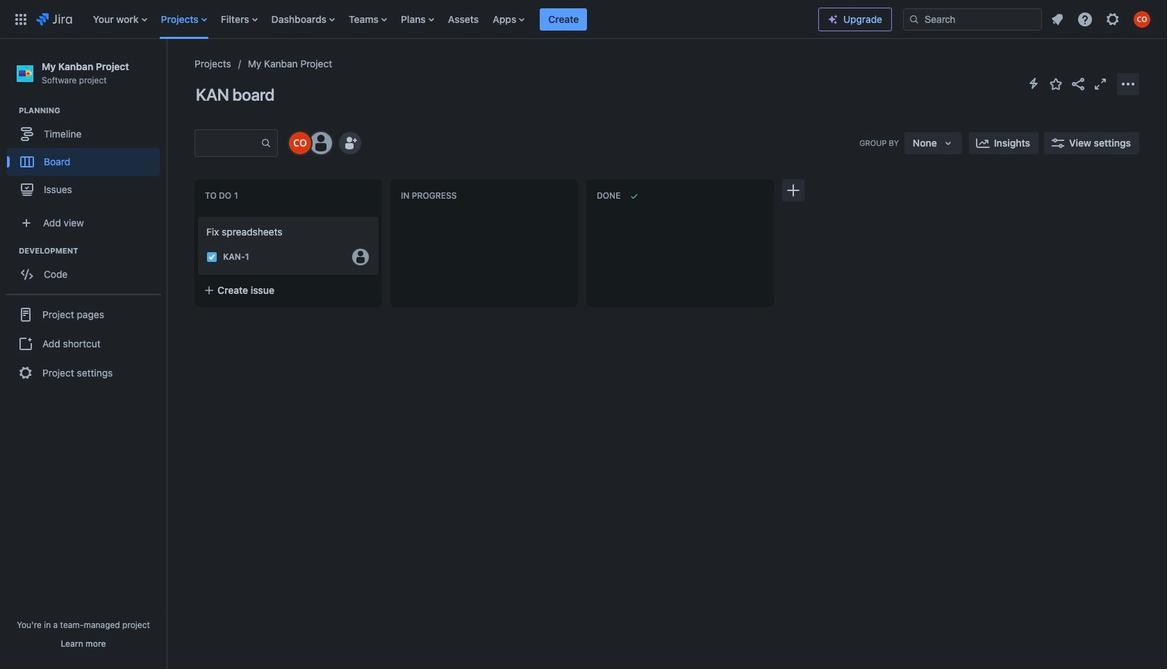 Task type: locate. For each thing, give the bounding box(es) containing it.
list
[[86, 0, 818, 39], [1045, 7, 1159, 32]]

None search field
[[903, 8, 1042, 30]]

jira image
[[36, 11, 72, 27], [36, 11, 72, 27]]

group for planning image
[[7, 105, 166, 208]]

your profile and settings image
[[1134, 11, 1151, 27]]

star kan board image
[[1048, 75, 1064, 92]]

sidebar navigation image
[[151, 56, 182, 83]]

planning image
[[2, 102, 19, 119]]

heading for group for development icon
[[19, 245, 166, 257]]

appswitcher icon image
[[13, 11, 29, 27]]

1 vertical spatial heading
[[19, 245, 166, 257]]

0 vertical spatial group
[[7, 105, 166, 208]]

sidebar element
[[0, 39, 167, 669]]

banner
[[0, 0, 1167, 39]]

heading
[[19, 105, 166, 116], [19, 245, 166, 257]]

1 heading from the top
[[19, 105, 166, 116]]

2 vertical spatial group
[[6, 294, 161, 393]]

2 heading from the top
[[19, 245, 166, 257]]

1 vertical spatial group
[[7, 245, 166, 293]]

list item
[[540, 0, 587, 39]]

group
[[7, 105, 166, 208], [7, 245, 166, 293], [6, 294, 161, 393]]

enter full screen image
[[1092, 75, 1109, 92]]

0 vertical spatial heading
[[19, 105, 166, 116]]

Search field
[[903, 8, 1042, 30]]

0 horizontal spatial list
[[86, 0, 818, 39]]

create column image
[[785, 182, 802, 199]]

heading for planning image group
[[19, 105, 166, 116]]

primary element
[[8, 0, 818, 39]]



Task type: vqa. For each thing, say whether or not it's contained in the screenshot.
Enter full screen image
yes



Task type: describe. For each thing, give the bounding box(es) containing it.
to do element
[[205, 190, 241, 201]]

Search this board text field
[[195, 131, 261, 156]]

notifications image
[[1049, 11, 1066, 27]]

task image
[[206, 252, 217, 263]]

automations menu button icon image
[[1026, 75, 1042, 92]]

settings image
[[1105, 11, 1121, 27]]

more actions image
[[1120, 75, 1137, 92]]

create issue image
[[188, 207, 205, 224]]

search image
[[909, 14, 920, 25]]

1 horizontal spatial list
[[1045, 7, 1159, 32]]

help image
[[1077, 11, 1094, 27]]

view settings image
[[1050, 135, 1067, 151]]

development image
[[2, 243, 19, 259]]

group for development icon
[[7, 245, 166, 293]]

add people image
[[342, 135, 359, 151]]



